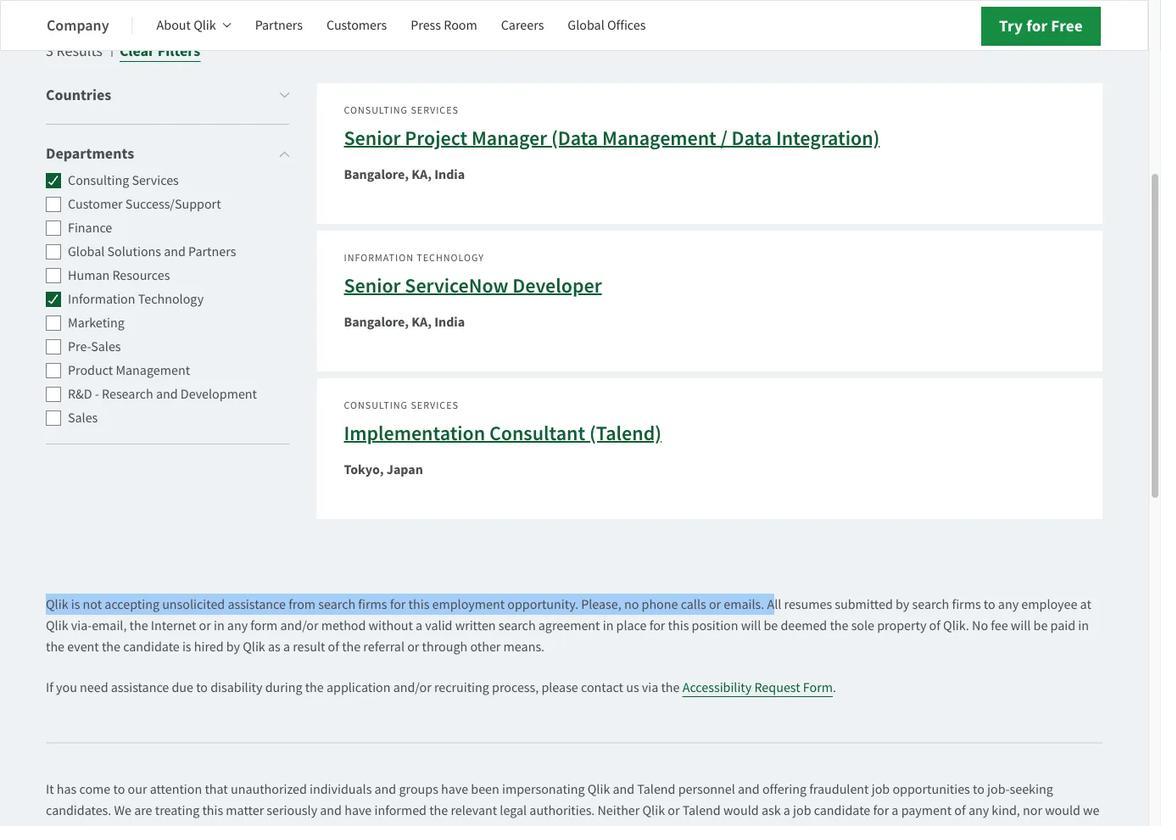 Task type: locate. For each thing, give the bounding box(es) containing it.
services inside consulting services customer success/support finance global solutions and partners human resources information technology marketing pre-sales product management r&d - research and development sales
[[132, 172, 179, 190]]

and/or left recruiting
[[393, 680, 431, 697]]

0 vertical spatial and/or
[[280, 617, 319, 634]]

need
[[80, 680, 108, 697]]

1 vertical spatial candidate
[[814, 802, 870, 820]]

to right due
[[196, 680, 208, 697]]

0 horizontal spatial global
[[68, 243, 105, 261]]

qlik right about
[[193, 17, 216, 34]]

bangalore, for project
[[344, 166, 409, 184]]

management inside consulting services customer success/support finance global solutions and partners human resources information technology marketing pre-sales product management r&d - research and development sales
[[116, 362, 190, 380]]

0 vertical spatial relevant
[[451, 802, 497, 820]]

3 results
[[46, 42, 103, 61]]

senior for senior project manager (data management / data integration)
[[344, 125, 401, 152]]

disability
[[211, 680, 262, 697]]

2 horizontal spatial of
[[954, 802, 966, 820]]

senior left the servicenow
[[344, 273, 401, 299]]

have left been
[[441, 781, 468, 799]]

1 senior from the top
[[344, 125, 401, 152]]

1 vertical spatial ask
[[46, 823, 65, 826]]

2 vertical spatial services
[[411, 399, 459, 412]]

services inside consulting services implementation consultant (talend)
[[411, 399, 459, 412]]

it
[[46, 781, 54, 799]]

global inside consulting services customer success/support finance global solutions and partners human resources information technology marketing pre-sales product management r&d - research and development sales
[[68, 243, 105, 261]]

bangalore,
[[344, 166, 409, 184], [344, 313, 409, 332]]

by
[[896, 596, 909, 613], [226, 638, 240, 655]]

job-
[[987, 781, 1010, 799]]

1 vertical spatial bangalore, ka, india
[[344, 313, 465, 332]]

technology down resources
[[138, 291, 204, 308]]

0 horizontal spatial will
[[741, 617, 761, 634]]

careers link
[[501, 5, 544, 46]]

technology inside consulting services customer success/support finance global solutions and partners human resources information technology marketing pre-sales product management r&d - research and development sales
[[138, 291, 204, 308]]

talend up the neither
[[637, 781, 676, 799]]

and/or down "from"
[[280, 617, 319, 634]]

1 horizontal spatial global
[[568, 17, 605, 34]]

in right the paid
[[1078, 617, 1089, 634]]

information inside consulting services customer success/support finance global solutions and partners human resources information technology marketing pre-sales product management r&d - research and development sales
[[68, 291, 135, 308]]

1 bangalore, ka, india from the top
[[344, 166, 465, 184]]

1 horizontal spatial will
[[1011, 617, 1031, 634]]

filters
[[158, 41, 200, 61]]

human
[[68, 267, 110, 285]]

ask
[[762, 802, 781, 820], [46, 823, 65, 826]]

services up project
[[411, 104, 459, 117]]

ka,
[[412, 166, 432, 184], [412, 313, 432, 332]]

0 vertical spatial services
[[411, 104, 459, 117]]

ask down candidates.
[[46, 823, 65, 826]]

or right referral
[[407, 638, 419, 655]]

1 vertical spatial have
[[345, 802, 372, 820]]

management left / on the top right of page
[[602, 125, 717, 152]]

consulting
[[344, 104, 408, 117], [68, 172, 129, 190], [344, 399, 408, 412]]

sales down "marketing"
[[91, 338, 121, 356]]

1 vertical spatial partners
[[188, 243, 236, 261]]

1 horizontal spatial is
[[182, 638, 191, 655]]

technology inside information technology senior servicenow developer
[[417, 252, 484, 265]]

consulting for customer
[[68, 172, 129, 190]]

0 vertical spatial bangalore, ka, india
[[344, 166, 465, 184]]

recruiting
[[434, 680, 489, 697]]

written
[[455, 617, 496, 634]]

and up the neither
[[613, 781, 635, 799]]

the right during
[[305, 680, 324, 697]]

you
[[56, 680, 77, 697]]

been
[[471, 781, 499, 799]]

is
[[71, 596, 80, 613], [182, 638, 191, 655]]

to left job-
[[973, 781, 985, 799]]

0 vertical spatial have
[[441, 781, 468, 799]]

1 bangalore, from the top
[[344, 166, 409, 184]]

1 horizontal spatial this
[[408, 596, 429, 613]]

1 vertical spatial senior
[[344, 273, 401, 299]]

consulting inside consulting services customer success/support finance global solutions and partners human resources information technology marketing pre-sales product management r&d - research and development sales
[[68, 172, 129, 190]]

seriously
[[267, 802, 317, 820]]

1 be from the left
[[764, 617, 778, 634]]

1 horizontal spatial assistance
[[228, 596, 286, 613]]

servicenow
[[405, 273, 508, 299]]

means.
[[503, 638, 545, 655]]

company
[[47, 15, 109, 36]]

for down candidates.
[[68, 823, 84, 826]]

2 be from the left
[[1034, 617, 1048, 634]]

0 vertical spatial bangalore,
[[344, 166, 409, 184]]

the up please
[[429, 802, 448, 820]]

talend down personnel
[[682, 802, 721, 820]]

relevant down authorities.
[[520, 823, 567, 826]]

0 horizontal spatial ask
[[46, 823, 65, 826]]

by right hired
[[226, 638, 240, 655]]

2 vertical spatial consulting
[[344, 399, 408, 412]]

0 horizontal spatial information
[[68, 291, 135, 308]]

1 vertical spatial management
[[116, 362, 190, 380]]

is left not
[[71, 596, 80, 613]]

1 vertical spatial and/or
[[393, 680, 431, 697]]

0 vertical spatial management
[[602, 125, 717, 152]]

information up the servicenow
[[344, 252, 414, 265]]

developer
[[512, 273, 602, 299]]

any
[[998, 596, 1019, 613], [227, 617, 248, 634], [969, 802, 989, 820], [86, 823, 107, 826], [497, 823, 517, 826]]

global inside company menu bar
[[568, 17, 605, 34]]

1 vertical spatial of
[[328, 638, 339, 655]]

consulting inside consulting services implementation consultant (talend)
[[344, 399, 408, 412]]

about qlik link
[[157, 5, 231, 46]]

to down the neither
[[640, 823, 651, 826]]

1 vertical spatial global
[[68, 243, 105, 261]]

1 horizontal spatial and/or
[[393, 680, 431, 697]]

confidential
[[147, 823, 215, 826]]

of down method
[[328, 638, 339, 655]]

services for project
[[411, 104, 459, 117]]

candidate inside qlik is not accepting unsolicited assistance from search firms for this employment opportunity. please, no phone calls or emails. all resumes submitted by search firms to any employee at qlik via-email, the internet or in any form and/or method without a valid written search agreement in place for this position will be deemed the sole property of qlik. no fee will be paid in the event the candidate is hired by qlik as a result of the referral or through other means.
[[123, 638, 180, 655]]

for up without
[[390, 596, 406, 613]]

management
[[602, 125, 717, 152], [116, 362, 190, 380]]

1 vertical spatial technology
[[138, 291, 204, 308]]

consulting for senior
[[344, 104, 408, 117]]

0 horizontal spatial management
[[116, 362, 190, 380]]

0 vertical spatial talend
[[637, 781, 676, 799]]

this
[[408, 596, 429, 613], [668, 617, 689, 634], [202, 802, 223, 820]]

2 ka, from the top
[[412, 313, 432, 332]]

please
[[410, 823, 447, 826]]

search up 'qlik.'
[[912, 596, 949, 613]]

in up hired
[[214, 617, 224, 634]]

1 vertical spatial india
[[434, 313, 465, 332]]

free
[[1051, 15, 1083, 36]]

have up information. on the left of the page
[[345, 802, 372, 820]]

offices
[[607, 17, 646, 34]]

will right the fee
[[1011, 617, 1031, 634]]

or down matter
[[218, 823, 230, 826]]

0 horizontal spatial in
[[214, 617, 224, 634]]

groups
[[399, 781, 438, 799]]

this inside it has come to our attention that unauthorized individuals and groups have been impersonating qlik and talend personnel and offering fraudulent job opportunities to job-seeking candidates. we are treating this matter seriously and have informed the relevant legal authorities. neither qlik or talend would ask a job candidate for a payment of any kind, nor would we ask for any highly confidential or sensitive financial information. please forward any relevant screenshots to
[[202, 802, 223, 820]]

results
[[56, 42, 103, 61]]

for right the try
[[1026, 15, 1048, 36]]

ka, down the servicenow
[[412, 313, 432, 332]]

1 horizontal spatial relevant
[[520, 823, 567, 826]]

consulting up implementation
[[344, 399, 408, 412]]

india
[[434, 166, 465, 184], [434, 313, 465, 332]]

sales down 'r&d'
[[68, 410, 98, 427]]

0 horizontal spatial this
[[202, 802, 223, 820]]

1 vertical spatial information
[[68, 291, 135, 308]]

1 horizontal spatial search
[[499, 617, 536, 634]]

0 vertical spatial information
[[344, 252, 414, 265]]

sales
[[91, 338, 121, 356], [68, 410, 98, 427]]

1 horizontal spatial would
[[1045, 802, 1081, 820]]

the
[[129, 617, 148, 634], [830, 617, 849, 634], [46, 638, 64, 655], [102, 638, 120, 655], [342, 638, 361, 655], [305, 680, 324, 697], [661, 680, 680, 697], [429, 802, 448, 820]]

services inside "consulting services senior project manager (data management / data integration)"
[[411, 104, 459, 117]]

bangalore, ka, india down the servicenow
[[344, 313, 465, 332]]

1 horizontal spatial candidate
[[814, 802, 870, 820]]

1 vertical spatial bangalore,
[[344, 313, 409, 332]]

or
[[709, 596, 721, 613], [199, 617, 211, 634], [407, 638, 419, 655], [668, 802, 680, 820], [218, 823, 230, 826]]

0 vertical spatial assistance
[[228, 596, 286, 613]]

would left we
[[1045, 802, 1081, 820]]

job
[[872, 781, 890, 799], [793, 802, 811, 820]]

to
[[984, 596, 995, 613], [196, 680, 208, 697], [113, 781, 125, 799], [973, 781, 985, 799], [640, 823, 651, 826]]

1 firms from the left
[[358, 596, 387, 613]]

2 bangalore, from the top
[[344, 313, 409, 332]]

ka, for servicenow
[[412, 313, 432, 332]]

this up valid
[[408, 596, 429, 613]]

consulting up project
[[344, 104, 408, 117]]

global left offices
[[568, 17, 605, 34]]

be left the paid
[[1034, 617, 1048, 634]]

and right research
[[156, 386, 178, 403]]

bangalore, ka, india for servicenow
[[344, 313, 465, 332]]

1 vertical spatial ka,
[[412, 313, 432, 332]]

1 horizontal spatial by
[[896, 596, 909, 613]]

room
[[444, 17, 477, 34]]

consulting up customer
[[68, 172, 129, 190]]

tokyo,
[[344, 461, 384, 479]]

no
[[972, 617, 988, 634]]

by up property
[[896, 596, 909, 613]]

relevant up forward
[[451, 802, 497, 820]]

job right fraudulent
[[872, 781, 890, 799]]

will down emails.
[[741, 617, 761, 634]]

of inside it has come to our attention that unauthorized individuals and groups have been impersonating qlik and talend personnel and offering fraudulent job opportunities to job-seeking candidates. we are treating this matter seriously and have informed the relevant legal authorities. neither qlik or talend would ask a job candidate for a payment of any kind, nor would we ask for any highly confidential or sensitive financial information. please forward any relevant screenshots to
[[954, 802, 966, 820]]

senior for senior servicenow developer
[[344, 273, 401, 299]]

0 horizontal spatial of
[[328, 638, 339, 655]]

any down legal
[[497, 823, 517, 826]]

india down the servicenow
[[434, 313, 465, 332]]

of right payment
[[954, 802, 966, 820]]

not
[[83, 596, 102, 613]]

position
[[692, 617, 738, 634]]

0 horizontal spatial is
[[71, 596, 80, 613]]

contact
[[581, 680, 623, 697]]

search up method
[[318, 596, 356, 613]]

solutions
[[107, 243, 161, 261]]

would
[[723, 802, 759, 820], [1045, 802, 1081, 820]]

1 in from the left
[[214, 617, 224, 634]]

0 horizontal spatial assistance
[[111, 680, 169, 697]]

any left kind,
[[969, 802, 989, 820]]

0 vertical spatial partners
[[255, 17, 303, 34]]

departments button
[[46, 142, 290, 166]]

partners left customers on the top of the page
[[255, 17, 303, 34]]

services down departments dropdown button
[[132, 172, 179, 190]]

1 horizontal spatial be
[[1034, 617, 1048, 634]]

0 vertical spatial senior
[[344, 125, 401, 152]]

/
[[721, 125, 728, 152]]

valid
[[425, 617, 452, 634]]

us
[[626, 680, 639, 697]]

1 horizontal spatial management
[[602, 125, 717, 152]]

assistance up form
[[228, 596, 286, 613]]

1 horizontal spatial talend
[[682, 802, 721, 820]]

senior inside information technology senior servicenow developer
[[344, 273, 401, 299]]

the down email,
[[102, 638, 120, 655]]

1 horizontal spatial have
[[441, 781, 468, 799]]

screenshots
[[569, 823, 637, 826]]

1 horizontal spatial firms
[[952, 596, 981, 613]]

0 horizontal spatial relevant
[[451, 802, 497, 820]]

0 vertical spatial global
[[568, 17, 605, 34]]

2 vertical spatial of
[[954, 802, 966, 820]]

if
[[46, 680, 53, 697]]

consulting inside "consulting services senior project manager (data management / data integration)"
[[344, 104, 408, 117]]

services up implementation
[[411, 399, 459, 412]]

2 vertical spatial this
[[202, 802, 223, 820]]

management up research
[[116, 362, 190, 380]]

relevant
[[451, 802, 497, 820], [520, 823, 567, 826]]

1 horizontal spatial information
[[344, 252, 414, 265]]

bangalore, ka, india down project
[[344, 166, 465, 184]]

clear
[[120, 41, 155, 61]]

this down calls
[[668, 617, 689, 634]]

will
[[741, 617, 761, 634], [1011, 617, 1031, 634]]

0 horizontal spatial partners
[[188, 243, 236, 261]]

to up no
[[984, 596, 995, 613]]

job down the offering
[[793, 802, 811, 820]]

search
[[318, 596, 356, 613], [912, 596, 949, 613], [499, 617, 536, 634]]

the left the sole
[[830, 617, 849, 634]]

the inside it has come to our attention that unauthorized individuals and groups have been impersonating qlik and talend personnel and offering fraudulent job opportunities to job-seeking candidates. we are treating this matter seriously and have informed the relevant legal authorities. neither qlik or talend would ask a job candidate for a payment of any kind, nor would we ask for any highly confidential or sensitive financial information. please forward any relevant screenshots to
[[429, 802, 448, 820]]

application
[[326, 680, 391, 697]]

0 horizontal spatial candidate
[[123, 638, 180, 655]]

is left hired
[[182, 638, 191, 655]]

be
[[764, 617, 778, 634], [1034, 617, 1048, 634]]

2 india from the top
[[434, 313, 465, 332]]

0 horizontal spatial be
[[764, 617, 778, 634]]

2 horizontal spatial search
[[912, 596, 949, 613]]

0 horizontal spatial firms
[[358, 596, 387, 613]]

technology up the servicenow
[[417, 252, 484, 265]]

would down personnel
[[723, 802, 759, 820]]

technology
[[417, 252, 484, 265], [138, 291, 204, 308]]

0 horizontal spatial by
[[226, 638, 240, 655]]

1 horizontal spatial of
[[929, 617, 941, 634]]

1 horizontal spatial partners
[[255, 17, 303, 34]]

search up means.
[[499, 617, 536, 634]]

2 horizontal spatial this
[[668, 617, 689, 634]]

and/or
[[280, 617, 319, 634], [393, 680, 431, 697]]

accepting
[[105, 596, 159, 613]]

0 vertical spatial is
[[71, 596, 80, 613]]

1 vertical spatial this
[[668, 617, 689, 634]]

1 vertical spatial consulting
[[68, 172, 129, 190]]

firms up 'qlik.'
[[952, 596, 981, 613]]

via
[[642, 680, 658, 697]]

this down that
[[202, 802, 223, 820]]

0 horizontal spatial technology
[[138, 291, 204, 308]]

through
[[422, 638, 468, 655]]

due
[[172, 680, 193, 697]]

0 vertical spatial consulting
[[344, 104, 408, 117]]

the down method
[[342, 638, 361, 655]]

to inside qlik is not accepting unsolicited assistance from search firms for this employment opportunity. please, no phone calls or emails. all resumes submitted by search firms to any employee at qlik via-email, the internet or in any form and/or method without a valid written search agreement in place for this position will be deemed the sole property of qlik. no fee will be paid in the event the candidate is hired by qlik as a result of the referral or through other means.
[[984, 596, 995, 613]]

3
[[46, 42, 53, 61]]

2 bangalore, ka, india from the top
[[344, 313, 465, 332]]

1 india from the top
[[434, 166, 465, 184]]

0 vertical spatial candidate
[[123, 638, 180, 655]]

candidate down fraudulent
[[814, 802, 870, 820]]

fraudulent
[[809, 781, 869, 799]]

0 vertical spatial ka,
[[412, 166, 432, 184]]

ask down the offering
[[762, 802, 781, 820]]

senior inside "consulting services senior project manager (data management / data integration)"
[[344, 125, 401, 152]]

0 vertical spatial ask
[[762, 802, 781, 820]]

pre-
[[68, 338, 91, 356]]

development
[[181, 386, 257, 403]]

0 horizontal spatial and/or
[[280, 617, 319, 634]]

has
[[57, 781, 77, 799]]

services for consultant
[[411, 399, 459, 412]]

a
[[416, 617, 423, 634], [283, 638, 290, 655], [784, 802, 790, 820], [892, 802, 899, 820]]

try for free link
[[981, 7, 1101, 46]]

have
[[441, 781, 468, 799], [345, 802, 372, 820]]

india down project
[[434, 166, 465, 184]]

assistance inside qlik is not accepting unsolicited assistance from search firms for this employment opportunity. please, no phone calls or emails. all resumes submitted by search firms to any employee at qlik via-email, the internet or in any form and/or method without a valid written search agreement in place for this position will be deemed the sole property of qlik. no fee will be paid in the event the candidate is hired by qlik as a result of the referral or through other means.
[[228, 596, 286, 613]]

all
[[767, 596, 781, 613]]

0 horizontal spatial would
[[723, 802, 759, 820]]

clear filters
[[120, 41, 200, 61]]

0 vertical spatial india
[[434, 166, 465, 184]]

1 vertical spatial services
[[132, 172, 179, 190]]

of left 'qlik.'
[[929, 617, 941, 634]]

1 ka, from the top
[[412, 166, 432, 184]]

partners down success/support
[[188, 243, 236, 261]]

2 senior from the top
[[344, 273, 401, 299]]

firms up without
[[358, 596, 387, 613]]

0 horizontal spatial have
[[345, 802, 372, 820]]

and/or inside qlik is not accepting unsolicited assistance from search firms for this employment opportunity. please, no phone calls or emails. all resumes submitted by search firms to any employee at qlik via-email, the internet or in any form and/or method without a valid written search agreement in place for this position will be deemed the sole property of qlik. no fee will be paid in the event the candidate is hired by qlik as a result of the referral or through other means.
[[280, 617, 319, 634]]

senior left project
[[344, 125, 401, 152]]

information
[[344, 252, 414, 265], [68, 291, 135, 308]]

0 vertical spatial job
[[872, 781, 890, 799]]

2 will from the left
[[1011, 617, 1031, 634]]

1 vertical spatial by
[[226, 638, 240, 655]]

accessibility
[[683, 680, 752, 697]]

fee
[[991, 617, 1008, 634]]

1 horizontal spatial in
[[603, 617, 614, 634]]



Task type: vqa. For each thing, say whether or not it's contained in the screenshot.
Quality
no



Task type: describe. For each thing, give the bounding box(es) containing it.
offering
[[762, 781, 807, 799]]

opportunities
[[893, 781, 970, 799]]

a right as
[[283, 638, 290, 655]]

highly
[[110, 823, 144, 826]]

qlik is not accepting unsolicited assistance from search firms for this employment opportunity. please, no phone calls or emails. all resumes submitted by search firms to any employee at qlik via-email, the internet or in any form and/or method without a valid written search agreement in place for this position will be deemed the sole property of qlik. no fee will be paid in the event the candidate is hired by qlik as a result of the referral or through other means.
[[46, 596, 1091, 655]]

management inside "consulting services senior project manager (data management / data integration)"
[[602, 125, 717, 152]]

paid
[[1051, 617, 1076, 634]]

for inside try for free link
[[1026, 15, 1048, 36]]

a down the offering
[[784, 802, 790, 820]]

bangalore, ka, india for project
[[344, 166, 465, 184]]

any down candidates.
[[86, 823, 107, 826]]

.
[[833, 680, 836, 697]]

india for project
[[434, 166, 465, 184]]

qlik left not
[[46, 596, 68, 613]]

1 vertical spatial job
[[793, 802, 811, 820]]

or up the position
[[709, 596, 721, 613]]

agreement
[[538, 617, 600, 634]]

2 in from the left
[[603, 617, 614, 634]]

press room
[[411, 17, 477, 34]]

2 firms from the left
[[952, 596, 981, 613]]

1 vertical spatial talend
[[682, 802, 721, 820]]

3 in from the left
[[1078, 617, 1089, 634]]

global offices
[[568, 17, 646, 34]]

1 would from the left
[[723, 802, 759, 820]]

manager
[[472, 125, 547, 152]]

0 vertical spatial of
[[929, 617, 941, 634]]

and up informed
[[375, 781, 396, 799]]

to left our
[[113, 781, 125, 799]]

partners link
[[255, 5, 303, 46]]

qlik left as
[[243, 638, 265, 655]]

for down the phone
[[649, 617, 665, 634]]

tokyo, japan
[[344, 461, 423, 479]]

information inside information technology senior servicenow developer
[[344, 252, 414, 265]]

0 vertical spatial this
[[408, 596, 429, 613]]

the left event
[[46, 638, 64, 655]]

bangalore, for servicenow
[[344, 313, 409, 332]]

marketing
[[68, 315, 124, 332]]

unauthorized
[[231, 781, 307, 799]]

about
[[157, 17, 191, 34]]

try
[[999, 15, 1023, 36]]

consulting services senior project manager (data management / data integration)
[[344, 104, 880, 152]]

or up hired
[[199, 617, 211, 634]]

without
[[369, 617, 413, 634]]

resumes
[[784, 596, 832, 613]]

come
[[79, 781, 111, 799]]

implementation consultant (talend) link
[[344, 420, 662, 447]]

1 vertical spatial sales
[[68, 410, 98, 427]]

0 vertical spatial by
[[896, 596, 909, 613]]

method
[[321, 617, 366, 634]]

consulting services customer success/support finance global solutions and partners human resources information technology marketing pre-sales product management r&d - research and development sales
[[68, 172, 257, 427]]

and down individuals
[[320, 802, 342, 820]]

forward
[[449, 823, 494, 826]]

consultant
[[489, 420, 585, 447]]

1 vertical spatial relevant
[[520, 823, 567, 826]]

any up the fee
[[998, 596, 1019, 613]]

form
[[250, 617, 278, 634]]

result
[[293, 638, 325, 655]]

during
[[265, 680, 302, 697]]

success/support
[[125, 196, 221, 213]]

candidate inside it has come to our attention that unauthorized individuals and groups have been impersonating qlik and talend personnel and offering fraudulent job opportunities to job-seeking candidates. we are treating this matter seriously and have informed the relevant legal authorities. neither qlik or talend would ask a job candidate for a payment of any kind, nor would we ask for any highly confidential or sensitive financial information. please forward any relevant screenshots to
[[814, 802, 870, 820]]

sensitive
[[232, 823, 282, 826]]

departments
[[46, 144, 134, 164]]

qlik up the neither
[[588, 781, 610, 799]]

matter
[[226, 802, 264, 820]]

product
[[68, 362, 113, 380]]

research
[[102, 386, 153, 403]]

employment
[[432, 596, 505, 613]]

email,
[[92, 617, 127, 634]]

1 vertical spatial is
[[182, 638, 191, 655]]

implementation
[[344, 420, 485, 447]]

informed
[[374, 802, 427, 820]]

consulting services implementation consultant (talend)
[[344, 399, 662, 447]]

a left payment
[[892, 802, 899, 820]]

global offices link
[[568, 5, 646, 46]]

0 horizontal spatial talend
[[637, 781, 676, 799]]

project
[[405, 125, 467, 152]]

internet
[[151, 617, 196, 634]]

we
[[1083, 802, 1100, 820]]

1 will from the left
[[741, 617, 761, 634]]

information.
[[336, 823, 407, 826]]

company menu bar
[[47, 5, 670, 46]]

information technology senior servicenow developer
[[344, 252, 602, 299]]

senior servicenow developer link
[[344, 273, 602, 299]]

ka, for project
[[412, 166, 432, 184]]

event
[[67, 638, 99, 655]]

the right via
[[661, 680, 680, 697]]

about qlik
[[157, 17, 216, 34]]

it has come to our attention that unauthorized individuals and groups have been impersonating qlik and talend personnel and offering fraudulent job opportunities to job-seeking candidates. we are treating this matter seriously and have informed the relevant legal authorities. neither qlik or talend would ask a job candidate for a payment of any kind, nor would we ask for any highly confidential or sensitive financial information. please forward any relevant screenshots to
[[46, 781, 1100, 826]]

qlik.
[[943, 617, 969, 634]]

a left valid
[[416, 617, 423, 634]]

seeking
[[1010, 781, 1053, 799]]

and right 'solutions'
[[164, 243, 186, 261]]

0 vertical spatial sales
[[91, 338, 121, 356]]

customers
[[326, 17, 387, 34]]

we
[[114, 802, 131, 820]]

2 would from the left
[[1045, 802, 1081, 820]]

place
[[616, 617, 647, 634]]

partners inside consulting services customer success/support finance global solutions and partners human resources information technology marketing pre-sales product management r&d - research and development sales
[[188, 243, 236, 261]]

qlik left via- on the bottom of page
[[46, 617, 68, 634]]

from
[[288, 596, 316, 613]]

or down personnel
[[668, 802, 680, 820]]

1 horizontal spatial ask
[[762, 802, 781, 820]]

1 horizontal spatial job
[[872, 781, 890, 799]]

senior project manager (data management / data integration) link
[[344, 125, 880, 152]]

careers
[[501, 17, 544, 34]]

no
[[624, 596, 639, 613]]

qlik inside company menu bar
[[193, 17, 216, 34]]

for left payment
[[873, 802, 889, 820]]

countries
[[46, 85, 111, 106]]

1 vertical spatial assistance
[[111, 680, 169, 697]]

opportunity.
[[507, 596, 578, 613]]

japan
[[387, 461, 423, 479]]

services for success/support
[[132, 172, 179, 190]]

the down accepting on the bottom left
[[129, 617, 148, 634]]

kind,
[[992, 802, 1020, 820]]

consulting for implementation
[[344, 399, 408, 412]]

0 horizontal spatial search
[[318, 596, 356, 613]]

finance
[[68, 220, 112, 237]]

process,
[[492, 680, 539, 697]]

other
[[470, 638, 501, 655]]

partners inside company menu bar
[[255, 17, 303, 34]]

deemed
[[781, 617, 827, 634]]

property
[[877, 617, 927, 634]]

individuals
[[310, 781, 372, 799]]

qlik right the neither
[[642, 802, 665, 820]]

impersonating
[[502, 781, 585, 799]]

treating
[[155, 802, 199, 820]]

and left the offering
[[738, 781, 760, 799]]

nor
[[1023, 802, 1042, 820]]

at
[[1080, 596, 1091, 613]]

emails.
[[724, 596, 764, 613]]

that
[[205, 781, 228, 799]]

form
[[803, 680, 833, 697]]

submitted
[[835, 596, 893, 613]]

legal
[[500, 802, 527, 820]]

any left form
[[227, 617, 248, 634]]

hired
[[194, 638, 224, 655]]

india for servicenow
[[434, 313, 465, 332]]



